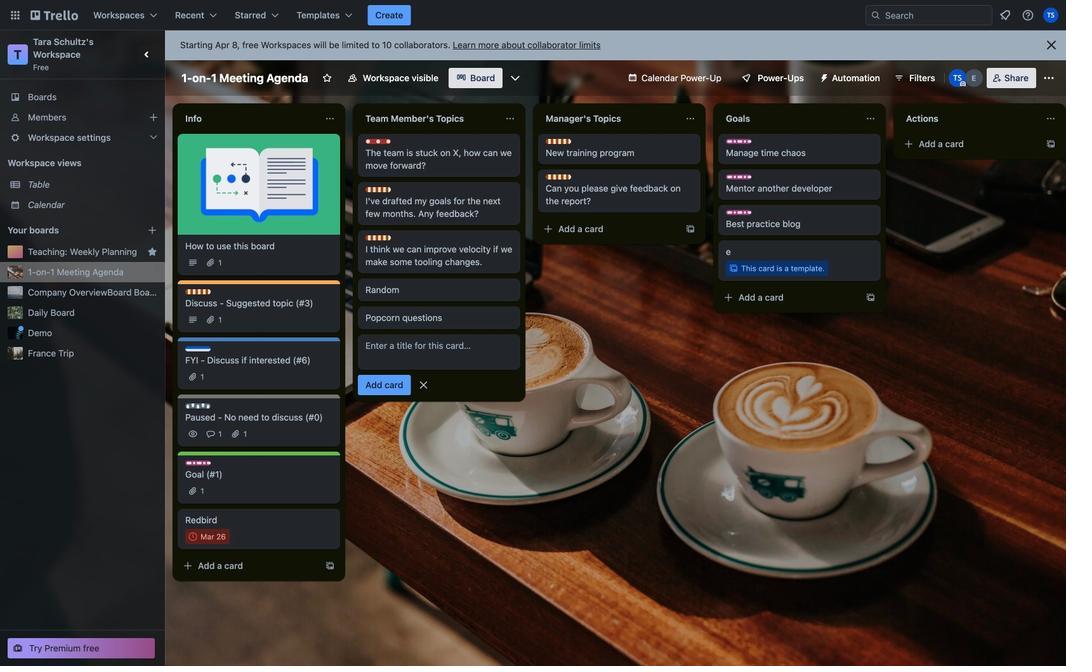 Task type: locate. For each thing, give the bounding box(es) containing it.
workspace navigation collapse icon image
[[138, 46, 156, 63]]

tara schultz (taraschultz7) image
[[949, 69, 967, 87]]

sm image
[[815, 68, 832, 86]]

color: black, title: "paused" element
[[185, 404, 211, 409]]

None text field
[[178, 109, 320, 129], [719, 109, 861, 129], [899, 109, 1041, 129], [178, 109, 320, 129], [719, 109, 861, 129], [899, 109, 1041, 129]]

None checkbox
[[185, 530, 230, 545]]

color: pink, title: "goal" element
[[726, 139, 752, 144], [726, 175, 752, 180], [726, 210, 752, 215], [185, 461, 211, 466]]

search image
[[871, 10, 881, 20]]

None text field
[[358, 109, 500, 129], [538, 109, 681, 129], [358, 109, 500, 129], [538, 109, 681, 129]]

primary element
[[0, 0, 1067, 30]]

cancel image
[[418, 379, 430, 392]]

color: blue, title: "fyi" element
[[185, 347, 211, 352]]

create from template… image
[[1046, 139, 1057, 149], [686, 224, 696, 234], [866, 293, 876, 303], [325, 561, 335, 571]]

Board name text field
[[175, 68, 315, 88]]

color: red, title: "blocker" element
[[366, 139, 391, 144]]

open information menu image
[[1022, 9, 1035, 22]]

star or unstar board image
[[322, 73, 333, 83]]

color: orange, title: "discuss" element
[[546, 139, 571, 144], [546, 175, 571, 180], [366, 187, 391, 192], [366, 236, 391, 241], [185, 290, 211, 295]]

show menu image
[[1043, 72, 1056, 84]]



Task type: describe. For each thing, give the bounding box(es) containing it.
back to home image
[[30, 5, 78, 25]]

this member is an admin of this board. image
[[961, 81, 966, 87]]

customize views image
[[509, 72, 522, 84]]

your boards with 6 items element
[[8, 223, 128, 238]]

tara schultz (taraschultz7) image
[[1044, 8, 1059, 23]]

Enter a title for this card… text field
[[358, 335, 521, 370]]

ethanhunt1 (ethanhunt117) image
[[966, 69, 983, 87]]

Search field
[[866, 5, 993, 25]]

0 notifications image
[[998, 8, 1013, 23]]

add board image
[[147, 225, 157, 236]]

starred icon image
[[147, 247, 157, 257]]



Task type: vqa. For each thing, say whether or not it's contained in the screenshot.
bottommost Create from template… image
yes



